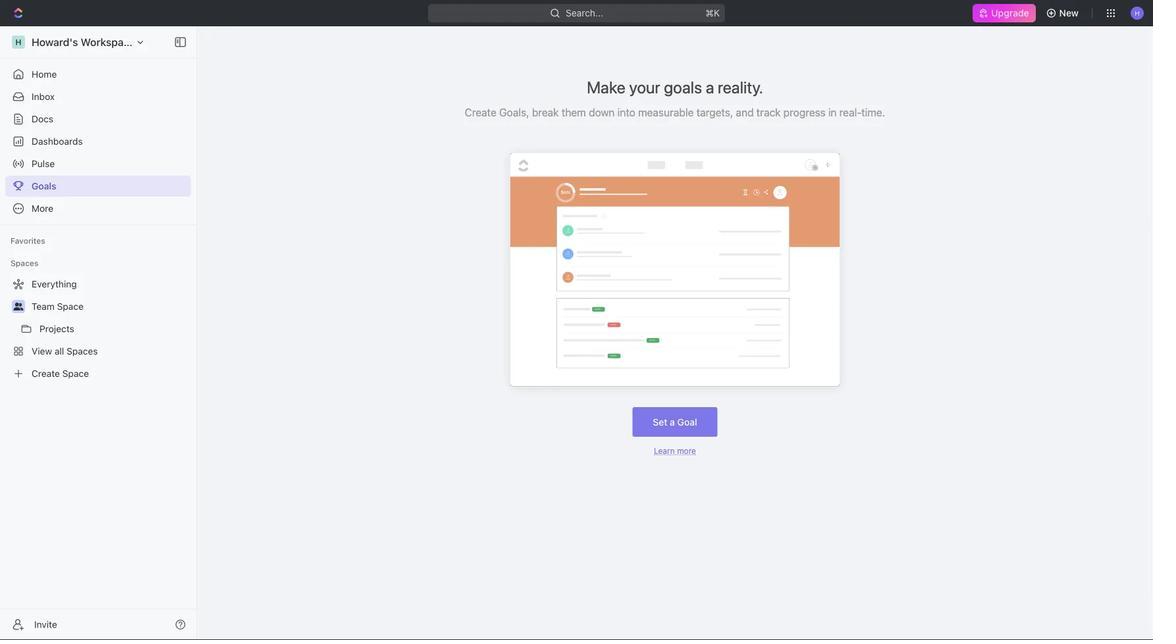 Task type: describe. For each thing, give the bounding box(es) containing it.
h button
[[1127, 3, 1148, 24]]

break
[[532, 106, 559, 119]]

h inside dropdown button
[[1135, 9, 1140, 17]]

search...
[[566, 8, 603, 18]]

learn
[[654, 447, 675, 456]]

create for create space
[[32, 368, 60, 379]]

howard's workspace
[[32, 36, 135, 48]]

⌘k
[[706, 8, 720, 18]]

more
[[32, 203, 53, 214]]

view all spaces
[[32, 346, 98, 357]]

pulse link
[[5, 153, 191, 175]]

user group image
[[14, 303, 23, 311]]

docs link
[[5, 109, 191, 130]]

home link
[[5, 64, 191, 85]]

your
[[629, 77, 660, 97]]

progress
[[784, 106, 826, 119]]

invite
[[34, 620, 57, 631]]

more button
[[5, 198, 191, 219]]

track
[[757, 106, 781, 119]]

projects
[[40, 324, 74, 335]]

spaces inside 'link'
[[67, 346, 98, 357]]

learn more link
[[654, 447, 696, 456]]

more
[[677, 447, 696, 456]]

make your goals a reality.
[[587, 77, 763, 97]]

team space
[[32, 301, 84, 312]]

team space link
[[32, 296, 188, 317]]

favorites
[[11, 236, 45, 246]]

view
[[32, 346, 52, 357]]

and
[[736, 106, 754, 119]]

upgrade
[[991, 8, 1029, 18]]

create for create goals, break them down into measurable targets, and track progress in real-time.
[[465, 106, 497, 119]]

h inside navigation
[[15, 38, 22, 47]]

measurable
[[638, 106, 694, 119]]

goals
[[32, 181, 56, 192]]

space for create space
[[62, 368, 89, 379]]

reality.
[[718, 77, 763, 97]]

home
[[32, 69, 57, 80]]

upgrade link
[[973, 4, 1036, 22]]

everything link
[[5, 274, 188, 295]]

view all spaces link
[[5, 341, 188, 362]]

all
[[55, 346, 64, 357]]

goals,
[[499, 106, 529, 119]]

workspace
[[81, 36, 135, 48]]

them
[[562, 106, 586, 119]]



Task type: locate. For each thing, give the bounding box(es) containing it.
h
[[1135, 9, 1140, 17], [15, 38, 22, 47]]

inbox link
[[5, 86, 191, 107]]

space for team space
[[57, 301, 84, 312]]

1 horizontal spatial create
[[465, 106, 497, 119]]

create left goals,
[[465, 106, 497, 119]]

create space
[[32, 368, 89, 379]]

set
[[653, 417, 668, 428]]

down
[[589, 106, 615, 119]]

space down view all spaces
[[62, 368, 89, 379]]

make
[[587, 77, 626, 97]]

sidebar navigation
[[0, 26, 200, 641]]

favorites button
[[5, 233, 51, 249]]

new button
[[1041, 3, 1087, 24]]

goal
[[677, 417, 697, 428]]

create down view
[[32, 368, 60, 379]]

real-
[[840, 106, 862, 119]]

set a goal
[[653, 417, 697, 428]]

time.
[[862, 106, 885, 119]]

0 vertical spatial a
[[706, 77, 714, 97]]

docs
[[32, 114, 53, 124]]

inbox
[[32, 91, 55, 102]]

targets,
[[697, 106, 733, 119]]

0 vertical spatial create
[[465, 106, 497, 119]]

a right set
[[670, 417, 675, 428]]

dashboards link
[[5, 131, 191, 152]]

spaces
[[11, 259, 38, 268], [67, 346, 98, 357]]

create inside the 'sidebar' navigation
[[32, 368, 60, 379]]

learn more
[[654, 447, 696, 456]]

new
[[1059, 8, 1079, 18]]

1 horizontal spatial a
[[706, 77, 714, 97]]

spaces right "all"
[[67, 346, 98, 357]]

1 vertical spatial h
[[15, 38, 22, 47]]

dashboards
[[32, 136, 83, 147]]

team
[[32, 301, 55, 312]]

tree
[[5, 274, 191, 385]]

1 vertical spatial a
[[670, 417, 675, 428]]

space
[[57, 301, 84, 312], [62, 368, 89, 379]]

tree containing everything
[[5, 274, 191, 385]]

0 horizontal spatial a
[[670, 417, 675, 428]]

spaces down favorites button
[[11, 259, 38, 268]]

1 vertical spatial spaces
[[67, 346, 98, 357]]

1 horizontal spatial h
[[1135, 9, 1140, 17]]

0 vertical spatial h
[[1135, 9, 1140, 17]]

goals
[[664, 77, 702, 97]]

space up projects
[[57, 301, 84, 312]]

0 horizontal spatial spaces
[[11, 259, 38, 268]]

0 horizontal spatial create
[[32, 368, 60, 379]]

create
[[465, 106, 497, 119], [32, 368, 60, 379]]

0 horizontal spatial h
[[15, 38, 22, 47]]

a up targets,
[[706, 77, 714, 97]]

in
[[828, 106, 837, 119]]

1 vertical spatial space
[[62, 368, 89, 379]]

tree inside the 'sidebar' navigation
[[5, 274, 191, 385]]

projects link
[[40, 319, 188, 340]]

goals link
[[5, 176, 191, 197]]

howard's
[[32, 36, 78, 48]]

everything
[[32, 279, 77, 290]]

0 vertical spatial space
[[57, 301, 84, 312]]

1 horizontal spatial spaces
[[67, 346, 98, 357]]

into
[[618, 106, 635, 119]]

a
[[706, 77, 714, 97], [670, 417, 675, 428]]

0 vertical spatial spaces
[[11, 259, 38, 268]]

pulse
[[32, 158, 55, 169]]

howard's workspace, , element
[[12, 36, 25, 49]]

create goals, break them down into measurable targets, and track progress in real-time.
[[465, 106, 885, 119]]

1 vertical spatial create
[[32, 368, 60, 379]]

create space link
[[5, 364, 188, 385]]



Task type: vqa. For each thing, say whether or not it's contained in the screenshot.
Inbox
yes



